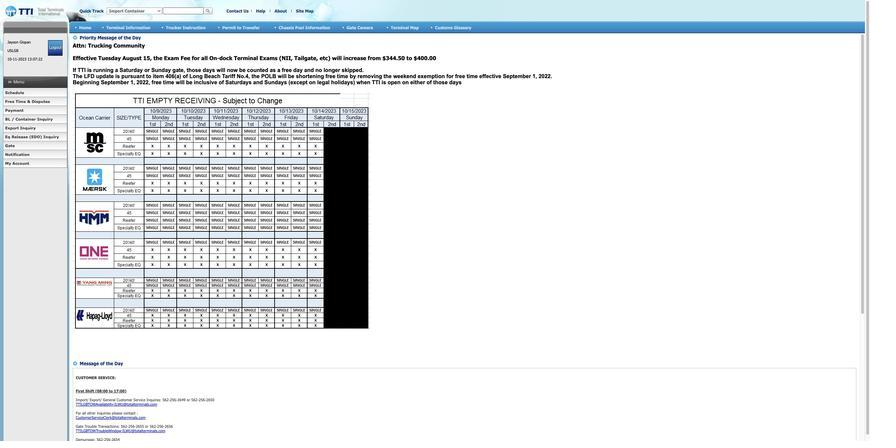 Task type: describe. For each thing, give the bounding box(es) containing it.
my
[[5, 161, 11, 166]]

trucker instruction
[[166, 25, 206, 30]]

customs
[[435, 25, 453, 30]]

track
[[92, 8, 104, 13]]

us
[[244, 8, 249, 13]]

site
[[296, 8, 304, 13]]

1 information from the left
[[126, 25, 151, 30]]

notification link
[[3, 150, 67, 159]]

my account link
[[3, 159, 67, 168]]

2 information from the left
[[305, 25, 330, 30]]

schedule
[[5, 90, 24, 95]]

jayson
[[7, 40, 18, 44]]

chassis pool information
[[279, 25, 330, 30]]

login image
[[48, 40, 63, 56]]

export
[[5, 126, 19, 130]]

contact
[[227, 8, 242, 13]]

gate for gate camera
[[347, 25, 356, 30]]

to
[[237, 25, 241, 30]]

export inquiry
[[5, 126, 36, 130]]

/
[[12, 117, 14, 121]]

terminal for terminal information
[[106, 25, 125, 30]]

uslgb
[[7, 48, 18, 53]]

quick track
[[80, 8, 104, 13]]

schedule link
[[3, 88, 67, 97]]

contact us
[[227, 8, 249, 13]]

11-
[[13, 57, 18, 61]]

permit
[[222, 25, 236, 30]]

eq release (edo) inquiry
[[5, 135, 59, 139]]

free time & disputes link
[[3, 97, 67, 106]]

help link
[[256, 8, 265, 13]]

home
[[79, 25, 91, 30]]

help
[[256, 8, 265, 13]]

container
[[15, 117, 36, 121]]

2023
[[18, 57, 26, 61]]

bl / container inquiry link
[[3, 115, 67, 124]]

pool
[[295, 25, 304, 30]]

glossary
[[454, 25, 472, 30]]

(edo)
[[29, 135, 42, 139]]

time
[[16, 99, 26, 104]]



Task type: locate. For each thing, give the bounding box(es) containing it.
inquiry for container
[[37, 117, 53, 121]]

0 horizontal spatial information
[[126, 25, 151, 30]]

bl
[[5, 117, 10, 121]]

gate left camera
[[347, 25, 356, 30]]

gate
[[347, 25, 356, 30], [5, 143, 15, 148]]

terminal for terminal map
[[391, 25, 409, 30]]

gate link
[[3, 141, 67, 150]]

None text field
[[163, 7, 204, 14]]

instruction
[[183, 25, 206, 30]]

terminal
[[106, 25, 125, 30], [391, 25, 409, 30]]

eq
[[5, 135, 10, 139]]

1 vertical spatial map
[[410, 25, 419, 30]]

about
[[275, 8, 287, 13]]

map right site on the top
[[305, 8, 314, 13]]

bl / container inquiry
[[5, 117, 53, 121]]

trucker
[[166, 25, 182, 30]]

1 horizontal spatial gate
[[347, 25, 356, 30]]

map for terminal map
[[410, 25, 419, 30]]

account
[[12, 161, 29, 166]]

notification
[[5, 152, 30, 157]]

inquiry right (edo)
[[43, 135, 59, 139]]

0 vertical spatial map
[[305, 8, 314, 13]]

gate for gate
[[5, 143, 15, 148]]

site map link
[[296, 8, 314, 13]]

1 vertical spatial inquiry
[[20, 126, 36, 130]]

inquiry down bl / container inquiry
[[20, 126, 36, 130]]

payment
[[5, 108, 24, 113]]

eq release (edo) inquiry link
[[3, 133, 67, 141]]

1 horizontal spatial terminal
[[391, 25, 409, 30]]

map for site map
[[305, 8, 314, 13]]

customs glossary
[[435, 25, 472, 30]]

inquiry
[[37, 117, 53, 121], [20, 126, 36, 130], [43, 135, 59, 139]]

contact us link
[[227, 8, 249, 13]]

terminal information
[[106, 25, 151, 30]]

0 vertical spatial gate
[[347, 25, 356, 30]]

jayson gispan
[[7, 40, 31, 44]]

camera
[[358, 25, 373, 30]]

gispan
[[20, 40, 31, 44]]

free
[[5, 99, 14, 104]]

1 horizontal spatial information
[[305, 25, 330, 30]]

13:07:22
[[28, 57, 42, 61]]

2 vertical spatial inquiry
[[43, 135, 59, 139]]

1 terminal from the left
[[106, 25, 125, 30]]

&
[[27, 99, 30, 104]]

0 horizontal spatial terminal
[[106, 25, 125, 30]]

release
[[12, 135, 28, 139]]

my account
[[5, 161, 29, 166]]

map
[[305, 8, 314, 13], [410, 25, 419, 30]]

0 horizontal spatial map
[[305, 8, 314, 13]]

quick
[[80, 8, 91, 13]]

gate down eq in the left of the page
[[5, 143, 15, 148]]

10-
[[7, 57, 13, 61]]

disputes
[[32, 99, 50, 104]]

10-11-2023 13:07:22
[[7, 57, 42, 61]]

export inquiry link
[[3, 124, 67, 133]]

about link
[[275, 8, 287, 13]]

inquiry down payment link
[[37, 117, 53, 121]]

0 horizontal spatial gate
[[5, 143, 15, 148]]

map left the customs in the top of the page
[[410, 25, 419, 30]]

1 vertical spatial gate
[[5, 143, 15, 148]]

1 horizontal spatial map
[[410, 25, 419, 30]]

free time & disputes
[[5, 99, 50, 104]]

transfer
[[243, 25, 260, 30]]

chassis
[[279, 25, 294, 30]]

payment link
[[3, 106, 67, 115]]

2 terminal from the left
[[391, 25, 409, 30]]

inquiry for (edo)
[[43, 135, 59, 139]]

0 vertical spatial inquiry
[[37, 117, 53, 121]]

gate camera
[[347, 25, 373, 30]]

information
[[126, 25, 151, 30], [305, 25, 330, 30]]

terminal map
[[391, 25, 419, 30]]

permit to transfer
[[222, 25, 260, 30]]

site map
[[296, 8, 314, 13]]



Task type: vqa. For each thing, say whether or not it's contained in the screenshot.
12:43:28
no



